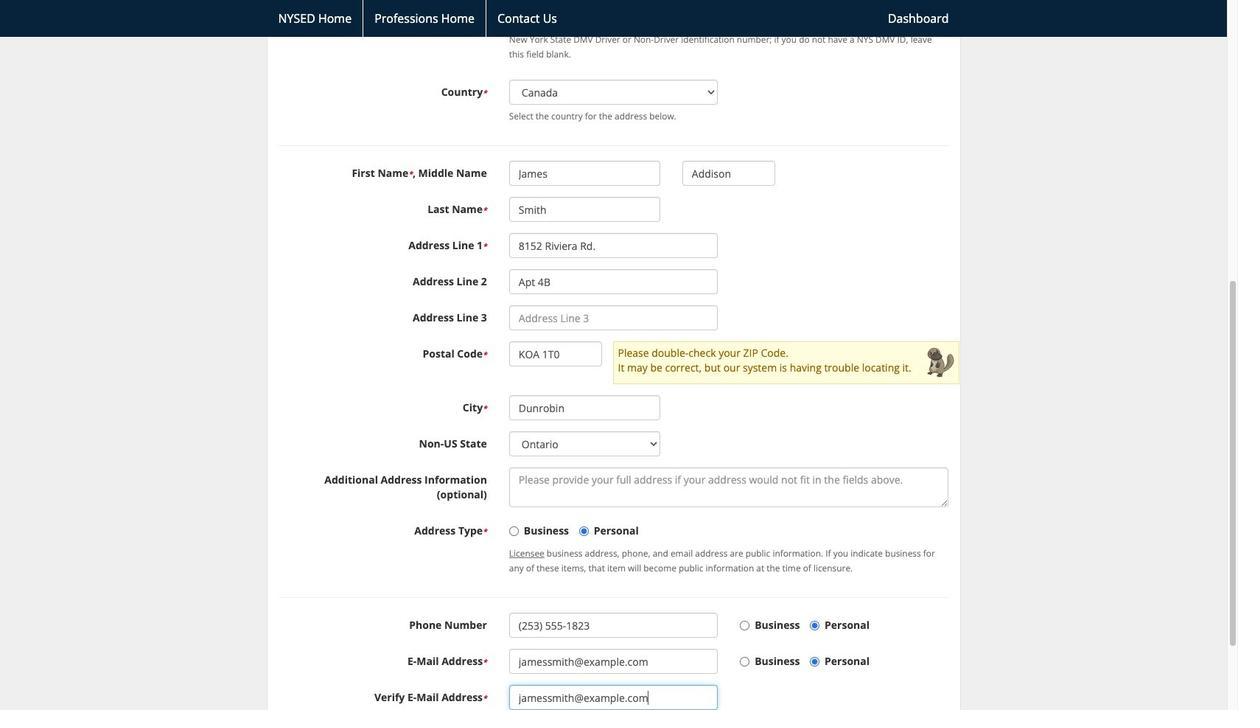 Task type: describe. For each thing, give the bounding box(es) containing it.
Please provide your full address if your address would not fit in the fields above. text field
[[509, 468, 949, 507]]

Last Name text field
[[509, 197, 661, 222]]

Middle Name text field
[[683, 161, 776, 186]]

City text field
[[509, 395, 661, 420]]

Postal Code text field
[[509, 342, 603, 367]]

Address Line 2 text field
[[509, 269, 718, 294]]



Task type: locate. For each thing, give the bounding box(es) containing it.
None radio
[[509, 527, 519, 536], [810, 657, 820, 667], [509, 527, 519, 536], [810, 657, 820, 667]]

None radio
[[579, 527, 589, 536], [740, 621, 750, 631], [810, 621, 820, 631], [740, 657, 750, 667], [579, 527, 589, 536], [740, 621, 750, 631], [810, 621, 820, 631], [740, 657, 750, 667]]

a picture of a platypus who is sad for failing to lookup your zip / postal code. image
[[927, 346, 956, 380]]

Email text field
[[509, 649, 718, 674]]

Please re-enter your e-mail address. text field
[[509, 685, 718, 710]]

First Name text field
[[509, 161, 661, 186]]

Address Line 1 text field
[[509, 233, 718, 258]]

Enter phone number (optional) text field
[[509, 613, 718, 638]]

Address Line 3 text field
[[509, 305, 718, 330]]

ID text field
[[509, 3, 661, 28]]



Task type: vqa. For each thing, say whether or not it's contained in the screenshot.
List Ol icon
no



